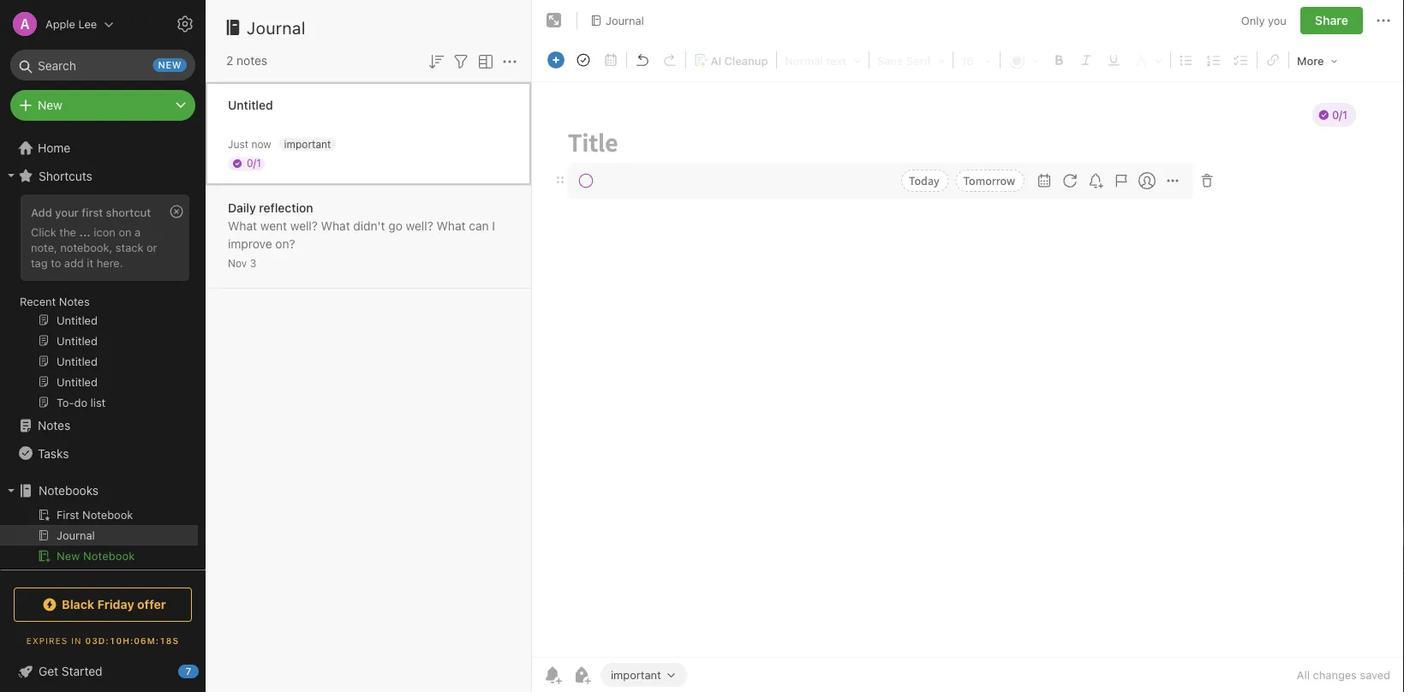 Task type: describe. For each thing, give the bounding box(es) containing it.
journal inside note list element
[[247, 17, 306, 37]]

i
[[492, 219, 495, 233]]

More field
[[1291, 48, 1344, 73]]

go
[[389, 219, 403, 233]]

black friday offer button
[[14, 588, 192, 622]]

expand notebooks image
[[4, 484, 18, 498]]

shortcut
[[106, 206, 151, 219]]

home link
[[0, 135, 206, 162]]

2 well? from the left
[[406, 219, 433, 233]]

1 well? from the left
[[290, 219, 318, 233]]

heading level image
[[780, 49, 866, 71]]

Sort options field
[[426, 50, 446, 72]]

went
[[260, 219, 287, 233]]

font family image
[[872, 49, 950, 71]]

apple
[[45, 18, 75, 30]]

lee
[[78, 18, 97, 30]]

notebook
[[83, 550, 135, 563]]

offer
[[137, 598, 166, 612]]

Note Editor text field
[[532, 82, 1405, 657]]

new for new
[[38, 98, 62, 112]]

note,
[[31, 241, 57, 254]]

expand note image
[[544, 10, 565, 31]]

share button
[[1301, 7, 1363, 34]]

new notebook group
[[0, 505, 198, 573]]

03d:10h:06m:18s
[[85, 636, 179, 646]]

font color image
[[1003, 49, 1045, 71]]

Highlight field
[[1128, 48, 1169, 72]]

recent notes
[[20, 295, 90, 308]]

2 notes
[[226, 54, 267, 68]]

daily
[[228, 201, 256, 215]]

expires in 03d:10h:06m:18s
[[26, 636, 179, 646]]

only you
[[1242, 14, 1287, 27]]

now
[[251, 138, 271, 150]]

untitled
[[228, 98, 273, 112]]

new notebook
[[57, 550, 135, 563]]

journal button
[[584, 9, 650, 33]]

Add filters field
[[451, 50, 471, 72]]

get started
[[39, 665, 102, 679]]

tasks
[[38, 446, 69, 460]]

Font size field
[[955, 48, 998, 72]]

nov
[[228, 258, 247, 270]]

task image
[[572, 48, 596, 72]]

icon
[[94, 225, 116, 238]]

Font family field
[[872, 48, 951, 72]]

daily reflection
[[228, 201, 313, 215]]

or
[[147, 241, 157, 254]]

what went well? what didn't go well? what can i improve on?
[[228, 219, 495, 251]]

add tag image
[[572, 665, 592, 686]]

font size image
[[956, 49, 997, 71]]

new notebook button
[[0, 546, 198, 566]]

Heading level field
[[779, 48, 867, 72]]

on?
[[275, 237, 295, 251]]

Help and Learning task checklist field
[[0, 658, 206, 686]]

note list element
[[206, 0, 532, 692]]

stack
[[116, 241, 143, 254]]

more actions field inside note list element
[[500, 50, 520, 72]]

on
[[119, 225, 132, 238]]

black friday offer
[[62, 598, 166, 612]]

tasks button
[[0, 440, 198, 467]]

2
[[226, 54, 233, 68]]

add
[[31, 206, 52, 219]]

reflection
[[259, 201, 313, 215]]

changes
[[1313, 669, 1357, 682]]



Task type: locate. For each thing, give the bounding box(es) containing it.
1 horizontal spatial well?
[[406, 219, 433, 233]]

group
[[0, 189, 198, 419]]

Search text field
[[22, 50, 183, 81]]

important Tag actions field
[[661, 669, 678, 681]]

0 vertical spatial important
[[284, 138, 331, 150]]

journal up notes
[[247, 17, 306, 37]]

improve
[[228, 237, 272, 251]]

new
[[38, 98, 62, 112], [57, 550, 80, 563]]

1 horizontal spatial important
[[611, 669, 661, 681]]

share
[[1315, 13, 1349, 27]]

0 horizontal spatial what
[[228, 219, 257, 233]]

add your first shortcut
[[31, 206, 151, 219]]

0 vertical spatial new
[[38, 98, 62, 112]]

cell
[[0, 525, 198, 546]]

what left can
[[437, 219, 466, 233]]

1 horizontal spatial more actions image
[[1374, 10, 1394, 31]]

to
[[51, 256, 61, 269]]

expires
[[26, 636, 68, 646]]

Font color field
[[1003, 48, 1045, 72]]

1 what from the left
[[228, 219, 257, 233]]

notes right recent
[[59, 295, 90, 308]]

more actions field right view options field
[[500, 50, 520, 72]]

more actions image right "share" button
[[1374, 10, 1394, 31]]

icon on a note, notebook, stack or tag to add it here.
[[31, 225, 157, 269]]

important right now
[[284, 138, 331, 150]]

it
[[87, 256, 94, 269]]

group containing add your first shortcut
[[0, 189, 198, 419]]

0 vertical spatial notes
[[59, 295, 90, 308]]

important right add tag image
[[611, 669, 661, 681]]

nov 3
[[228, 258, 256, 270]]

notebooks link
[[0, 477, 198, 505]]

more actions image
[[1374, 10, 1394, 31], [500, 51, 520, 72]]

recent
[[20, 295, 56, 308]]

0 vertical spatial more actions field
[[1374, 7, 1394, 34]]

More actions field
[[1374, 7, 1394, 34], [500, 50, 520, 72]]

undo image
[[631, 48, 655, 72]]

highlight image
[[1129, 49, 1168, 71]]

3 what from the left
[[437, 219, 466, 233]]

in
[[71, 636, 82, 646]]

can
[[469, 219, 489, 233]]

notes inside group
[[59, 295, 90, 308]]

3
[[250, 258, 256, 270]]

all changes saved
[[1297, 669, 1391, 682]]

new button
[[10, 90, 195, 121]]

click to collapse image
[[199, 661, 212, 681]]

add filters image
[[451, 51, 471, 72]]

add
[[64, 256, 84, 269]]

note window element
[[532, 0, 1405, 692]]

more
[[1297, 54, 1325, 67]]

just now
[[228, 138, 271, 150]]

important
[[284, 138, 331, 150], [611, 669, 661, 681]]

new left notebook
[[57, 550, 80, 563]]

just
[[228, 138, 249, 150]]

journal
[[606, 14, 644, 27], [247, 17, 306, 37]]

friday
[[97, 598, 134, 612]]

a
[[135, 225, 141, 238]]

0/1
[[247, 157, 261, 169]]

Account field
[[0, 7, 114, 41]]

more actions image right view options field
[[500, 51, 520, 72]]

0 vertical spatial more actions image
[[1374, 10, 1394, 31]]

all
[[1297, 669, 1310, 682]]

started
[[62, 665, 102, 679]]

tag
[[31, 256, 48, 269]]

add a reminder image
[[542, 665, 563, 686]]

click
[[31, 225, 56, 238]]

2 what from the left
[[321, 219, 350, 233]]

well?
[[290, 219, 318, 233], [406, 219, 433, 233]]

0 horizontal spatial more actions image
[[500, 51, 520, 72]]

important inside button
[[611, 669, 661, 681]]

well? right go
[[406, 219, 433, 233]]

notes up tasks
[[38, 419, 70, 433]]

important button
[[601, 663, 688, 687]]

didn't
[[353, 219, 385, 233]]

shortcuts
[[39, 169, 92, 183]]

black
[[62, 598, 94, 612]]

new up home
[[38, 98, 62, 112]]

notes
[[59, 295, 90, 308], [38, 419, 70, 433]]

notes link
[[0, 412, 198, 440]]

Insert field
[[543, 48, 569, 72]]

shortcuts button
[[0, 162, 198, 189]]

7
[[186, 666, 191, 677]]

tree
[[0, 135, 206, 666]]

1 horizontal spatial more actions field
[[1374, 7, 1394, 34]]

View options field
[[471, 50, 496, 72]]

more actions image for 'more actions' field inside the 'note window' element
[[1374, 10, 1394, 31]]

you
[[1268, 14, 1287, 27]]

1 horizontal spatial what
[[321, 219, 350, 233]]

what
[[228, 219, 257, 233], [321, 219, 350, 233], [437, 219, 466, 233]]

new inside "popup button"
[[38, 98, 62, 112]]

2 horizontal spatial what
[[437, 219, 466, 233]]

notes
[[237, 54, 267, 68]]

apple lee
[[45, 18, 97, 30]]

more actions field inside 'note window' element
[[1374, 7, 1394, 34]]

get
[[39, 665, 58, 679]]

more actions image for 'more actions' field inside the note list element
[[500, 51, 520, 72]]

settings image
[[175, 14, 195, 34]]

what down daily
[[228, 219, 257, 233]]

important inside note list element
[[284, 138, 331, 150]]

0 horizontal spatial well?
[[290, 219, 318, 233]]

notebook,
[[60, 241, 113, 254]]

0 horizontal spatial more actions field
[[500, 50, 520, 72]]

your
[[55, 206, 79, 219]]

1 vertical spatial new
[[57, 550, 80, 563]]

more actions field right "share" button
[[1374, 7, 1394, 34]]

...
[[79, 225, 91, 238]]

0 horizontal spatial journal
[[247, 17, 306, 37]]

first
[[82, 206, 103, 219]]

new inside button
[[57, 550, 80, 563]]

here.
[[97, 256, 123, 269]]

home
[[38, 141, 70, 155]]

tree containing home
[[0, 135, 206, 666]]

what left didn't
[[321, 219, 350, 233]]

only
[[1242, 14, 1265, 27]]

new
[[158, 60, 182, 71]]

well? down reflection
[[290, 219, 318, 233]]

journal inside "button"
[[606, 14, 644, 27]]

1 vertical spatial more actions field
[[500, 50, 520, 72]]

journal up undo icon
[[606, 14, 644, 27]]

the
[[59, 225, 76, 238]]

0 horizontal spatial important
[[284, 138, 331, 150]]

1 horizontal spatial journal
[[606, 14, 644, 27]]

new for new notebook
[[57, 550, 80, 563]]

1 vertical spatial notes
[[38, 419, 70, 433]]

1 vertical spatial important
[[611, 669, 661, 681]]

new search field
[[22, 50, 187, 81]]

1 vertical spatial more actions image
[[500, 51, 520, 72]]

notebooks
[[39, 484, 99, 498]]

saved
[[1360, 669, 1391, 682]]

click the ...
[[31, 225, 91, 238]]



Task type: vqa. For each thing, say whether or not it's contained in the screenshot.
search field in Main ELEMENT
no



